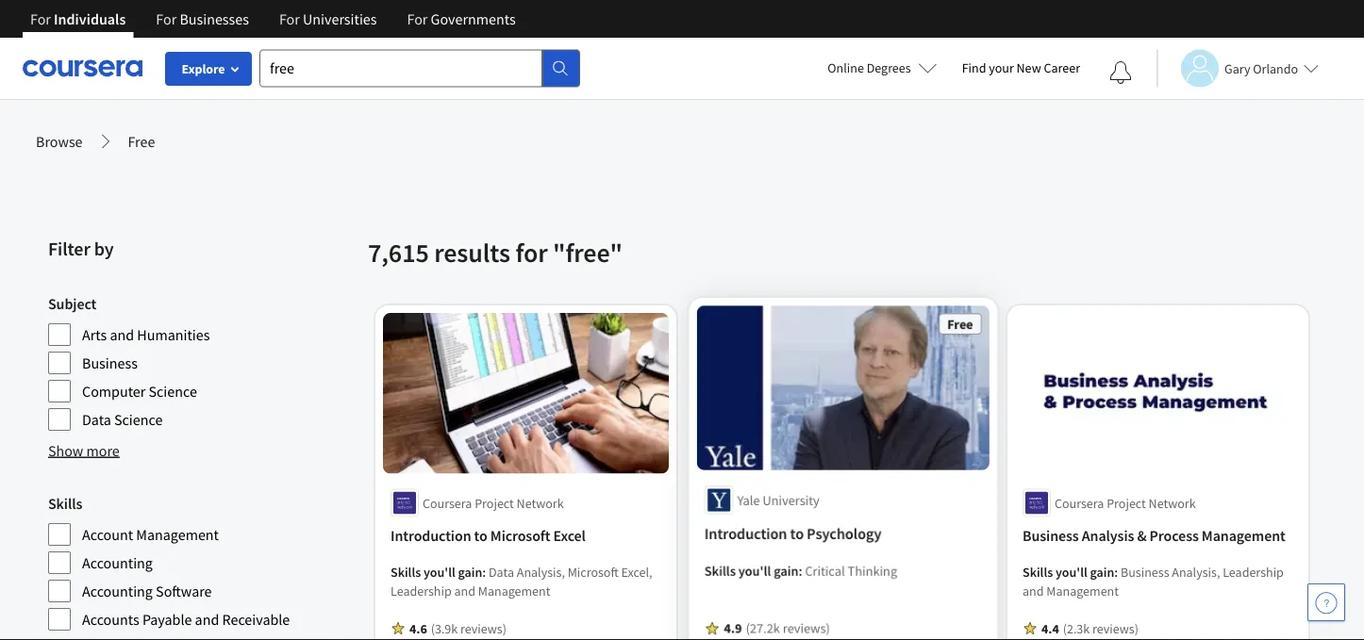 Task type: locate. For each thing, give the bounding box(es) containing it.
: down analysis
[[1114, 564, 1118, 581]]

1 vertical spatial science
[[114, 410, 163, 429]]

1 vertical spatial data
[[489, 564, 514, 581]]

analysis,
[[517, 564, 565, 581], [1172, 564, 1220, 581]]

accounting for accounting
[[82, 554, 153, 573]]

introduction
[[705, 525, 787, 545], [391, 527, 471, 546]]

1 for from the left
[[30, 9, 51, 28]]

2 coursera from the left
[[1055, 495, 1104, 512]]

receivable
[[222, 610, 290, 629]]

0 horizontal spatial free
[[128, 132, 155, 151]]

gain down analysis
[[1090, 564, 1114, 581]]

1 vertical spatial business
[[1023, 527, 1079, 546]]

data inside subject group
[[82, 410, 111, 429]]

None search field
[[259, 50, 580, 87]]

project for to
[[475, 495, 514, 512]]

skills you'll gain :
[[391, 564, 489, 581], [1023, 564, 1121, 581]]

0 vertical spatial free
[[128, 132, 155, 151]]

analysis, down process
[[1172, 564, 1220, 581]]

reviews) right "(3.9k"
[[460, 620, 507, 637]]

find
[[962, 59, 986, 76]]

business
[[82, 354, 138, 373], [1023, 527, 1079, 546], [1121, 564, 1169, 581]]

for left 'businesses'
[[156, 9, 177, 28]]

1 horizontal spatial business
[[1023, 527, 1079, 546]]

and right arts
[[110, 325, 134, 344]]

1 accounting from the top
[[82, 554, 153, 573]]

0 horizontal spatial :
[[482, 564, 486, 581]]

business inside subject group
[[82, 354, 138, 373]]

introduction up 4.6 on the bottom of page
[[391, 527, 471, 546]]

gain
[[774, 563, 798, 580], [458, 564, 482, 581], [1090, 564, 1114, 581]]

(2.3k
[[1063, 620, 1090, 637]]

analysis
[[1082, 527, 1134, 546]]

0 horizontal spatial project
[[475, 495, 514, 512]]

analysis, for excel
[[517, 564, 565, 581]]

1 analysis, from the left
[[517, 564, 565, 581]]

skills you'll gain : up "(3.9k"
[[391, 564, 489, 581]]

2 project from the left
[[1107, 495, 1146, 512]]

microsoft down the "excel" at bottom
[[568, 564, 619, 581]]

you'll up "(3.9k"
[[424, 564, 455, 581]]

you'll for business analysis & process management
[[1056, 564, 1087, 581]]

1 network from the left
[[517, 495, 564, 512]]

2 reviews) from the left
[[460, 620, 507, 637]]

and up 4.6 (3.9k reviews)
[[454, 582, 475, 599]]

science down computer science
[[114, 410, 163, 429]]

0 horizontal spatial gain
[[458, 564, 482, 581]]

and inside subject group
[[110, 325, 134, 344]]

you'll
[[739, 563, 771, 580], [424, 564, 455, 581], [1056, 564, 1087, 581]]

for left universities
[[279, 9, 300, 28]]

0 vertical spatial business
[[82, 354, 138, 373]]

management right process
[[1202, 527, 1285, 546]]

1 skills you'll gain : from the left
[[391, 564, 489, 581]]

2 accounting from the top
[[82, 582, 153, 601]]

business left analysis
[[1023, 527, 1079, 546]]

0 horizontal spatial skills you'll gain :
[[391, 564, 489, 581]]

1 coursera project network from the left
[[423, 495, 564, 512]]

0 vertical spatial leadership
[[1223, 564, 1284, 581]]

1 horizontal spatial microsoft
[[568, 564, 619, 581]]

for for governments
[[407, 9, 428, 28]]

3 reviews) from the left
[[1092, 620, 1139, 637]]

online degrees
[[828, 59, 911, 76]]

explore
[[182, 60, 225, 77]]

1 vertical spatial free
[[946, 318, 971, 336]]

network up process
[[1149, 495, 1196, 512]]

microsoft up data analysis, microsoft excel, leadership and management
[[490, 527, 550, 546]]

2 horizontal spatial gain
[[1090, 564, 1114, 581]]

online
[[828, 59, 864, 76]]

for governments
[[407, 9, 516, 28]]

arts
[[82, 325, 107, 344]]

0 horizontal spatial business
[[82, 354, 138, 373]]

thinking
[[847, 563, 896, 580]]

1 horizontal spatial data
[[489, 564, 514, 581]]

0 horizontal spatial network
[[517, 495, 564, 512]]

network up introduction to microsoft excel link
[[517, 495, 564, 512]]

governments
[[431, 9, 516, 28]]

accounting up accounts
[[82, 582, 153, 601]]

1 horizontal spatial reviews)
[[783, 620, 830, 637]]

for
[[515, 236, 548, 269]]

computer science
[[82, 382, 197, 401]]

show notifications image
[[1109, 61, 1132, 84]]

0 horizontal spatial microsoft
[[490, 527, 550, 546]]

data inside data analysis, microsoft excel, leadership and management
[[489, 564, 514, 581]]

business for business analysis, leadership and management
[[1121, 564, 1169, 581]]

network
[[517, 495, 564, 512], [1149, 495, 1196, 512]]

subject
[[48, 294, 96, 313]]

management down introduction to microsoft excel link
[[478, 582, 550, 599]]

1 vertical spatial accounting
[[82, 582, 153, 601]]

degrees
[[867, 59, 911, 76]]

1 project from the left
[[475, 495, 514, 512]]

career
[[1044, 59, 1080, 76]]

science for computer science
[[149, 382, 197, 401]]

you'll down introduction to psychology
[[739, 563, 771, 580]]

skills you'll gain : for business
[[1023, 564, 1121, 581]]

1 horizontal spatial coursera project network
[[1055, 495, 1196, 512]]

management up the (2.3k
[[1046, 582, 1119, 599]]

0 vertical spatial data
[[82, 410, 111, 429]]

4 for from the left
[[407, 9, 428, 28]]

excel,
[[621, 564, 652, 581]]

universities
[[303, 9, 377, 28]]

: for introduction to microsoft excel
[[482, 564, 486, 581]]

project up introduction to microsoft excel on the left bottom
[[475, 495, 514, 512]]

0 horizontal spatial reviews)
[[460, 620, 507, 637]]

account
[[82, 525, 133, 544]]

and
[[110, 325, 134, 344], [454, 582, 475, 599], [1023, 582, 1044, 599], [195, 610, 219, 629]]

coursera for business
[[1055, 495, 1104, 512]]

coursera project network for analysis
[[1055, 495, 1196, 512]]

4.6 (3.9k reviews)
[[409, 620, 507, 637]]

coursera up analysis
[[1055, 495, 1104, 512]]

to down the university
[[790, 525, 804, 545]]

1 horizontal spatial to
[[790, 525, 804, 545]]

skills up account
[[48, 494, 82, 513]]

What do you want to learn? text field
[[259, 50, 542, 87]]

0 horizontal spatial analysis,
[[517, 564, 565, 581]]

skills
[[48, 494, 82, 513], [705, 563, 736, 580], [391, 564, 421, 581], [1023, 564, 1053, 581]]

analysis, down introduction to microsoft excel link
[[517, 564, 565, 581]]

gary
[[1224, 60, 1250, 77]]

science for data science
[[114, 410, 163, 429]]

business analysis & process management
[[1023, 527, 1285, 546]]

2 analysis, from the left
[[1172, 564, 1220, 581]]

show
[[48, 441, 83, 460]]

and inside data analysis, microsoft excel, leadership and management
[[454, 582, 475, 599]]

management inside data analysis, microsoft excel, leadership and management
[[478, 582, 550, 599]]

new
[[1016, 59, 1041, 76]]

1 horizontal spatial coursera
[[1055, 495, 1104, 512]]

gain down introduction to psychology
[[774, 563, 798, 580]]

microsoft
[[490, 527, 550, 546], [568, 564, 619, 581]]

management
[[136, 525, 219, 544], [1202, 527, 1285, 546], [478, 582, 550, 599], [1046, 582, 1119, 599]]

1 coursera from the left
[[423, 495, 472, 512]]

business up computer
[[82, 354, 138, 373]]

project
[[475, 495, 514, 512], [1107, 495, 1146, 512]]

accounting down account
[[82, 554, 153, 573]]

coursera
[[423, 495, 472, 512], [1055, 495, 1104, 512]]

1 horizontal spatial analysis,
[[1172, 564, 1220, 581]]

2 horizontal spatial business
[[1121, 564, 1169, 581]]

gain down introduction to microsoft excel on the left bottom
[[458, 564, 482, 581]]

coursera project network
[[423, 495, 564, 512], [1055, 495, 1196, 512]]

science
[[149, 382, 197, 401], [114, 410, 163, 429]]

data for analysis,
[[489, 564, 514, 581]]

coursera project network up &
[[1055, 495, 1196, 512]]

introduction down "yale"
[[705, 525, 787, 545]]

reviews) right the (2.3k
[[1092, 620, 1139, 637]]

4.4
[[1041, 620, 1059, 637]]

data for science
[[82, 410, 111, 429]]

0 horizontal spatial to
[[474, 527, 487, 546]]

1 vertical spatial leadership
[[391, 582, 452, 599]]

1 horizontal spatial leadership
[[1223, 564, 1284, 581]]

2 horizontal spatial reviews)
[[1092, 620, 1139, 637]]

coursera up introduction to microsoft excel on the left bottom
[[423, 495, 472, 512]]

for up what do you want to learn? text field
[[407, 9, 428, 28]]

: down introduction to microsoft excel on the left bottom
[[482, 564, 486, 581]]

7,615 results for "free"
[[368, 236, 622, 269]]

science down humanities
[[149, 382, 197, 401]]

"free"
[[553, 236, 622, 269]]

2 skills you'll gain : from the left
[[1023, 564, 1121, 581]]

1 horizontal spatial free
[[946, 318, 971, 336]]

0 horizontal spatial introduction
[[391, 527, 471, 546]]

1 horizontal spatial you'll
[[739, 563, 771, 580]]

0 vertical spatial science
[[149, 382, 197, 401]]

individuals
[[54, 9, 126, 28]]

2 network from the left
[[1149, 495, 1196, 512]]

1 horizontal spatial network
[[1149, 495, 1196, 512]]

0 horizontal spatial data
[[82, 410, 111, 429]]

business analysis & process management link
[[1023, 525, 1293, 548]]

0 horizontal spatial leadership
[[391, 582, 452, 599]]

1 vertical spatial microsoft
[[568, 564, 619, 581]]

yale university
[[738, 493, 819, 510]]

accounting for accounting software
[[82, 582, 153, 601]]

for for universities
[[279, 9, 300, 28]]

reviews) for &
[[1092, 620, 1139, 637]]

0 vertical spatial microsoft
[[490, 527, 550, 546]]

to
[[790, 525, 804, 545], [474, 527, 487, 546]]

2 vertical spatial business
[[1121, 564, 1169, 581]]

introduction to psychology
[[705, 525, 881, 545]]

analysis, for process
[[1172, 564, 1220, 581]]

accounting
[[82, 554, 153, 573], [82, 582, 153, 601]]

psychology
[[807, 525, 881, 545]]

reviews)
[[783, 620, 830, 637], [460, 620, 507, 637], [1092, 620, 1139, 637]]

browse link
[[36, 130, 83, 153]]

for
[[30, 9, 51, 28], [156, 9, 177, 28], [279, 9, 300, 28], [407, 9, 428, 28]]

analysis, inside data analysis, microsoft excel, leadership and management
[[517, 564, 565, 581]]

coursera project network up introduction to microsoft excel on the left bottom
[[423, 495, 564, 512]]

free
[[128, 132, 155, 151], [946, 318, 971, 336]]

management up software
[[136, 525, 219, 544]]

business down &
[[1121, 564, 1169, 581]]

data up more
[[82, 410, 111, 429]]

and down software
[[195, 610, 219, 629]]

0 horizontal spatial coursera
[[423, 495, 472, 512]]

skills up 4.6 on the bottom of page
[[391, 564, 421, 581]]

0 horizontal spatial you'll
[[424, 564, 455, 581]]

leadership inside data analysis, microsoft excel, leadership and management
[[391, 582, 452, 599]]

computer
[[82, 382, 146, 401]]

1 reviews) from the left
[[783, 620, 830, 637]]

microsoft inside data analysis, microsoft excel, leadership and management
[[568, 564, 619, 581]]

to up data analysis, microsoft excel, leadership and management
[[474, 527, 487, 546]]

1 horizontal spatial introduction
[[705, 525, 787, 545]]

and up 4.4
[[1023, 582, 1044, 599]]

accounts payable and receivable
[[82, 610, 290, 629]]

0 horizontal spatial coursera project network
[[423, 495, 564, 512]]

reviews) right (27.2k
[[783, 620, 830, 637]]

project up &
[[1107, 495, 1146, 512]]

: left critical
[[798, 563, 802, 580]]

2 coursera project network from the left
[[1055, 495, 1196, 512]]

2 for from the left
[[156, 9, 177, 28]]

7,615
[[368, 236, 429, 269]]

:
[[798, 563, 802, 580], [482, 564, 486, 581], [1114, 564, 1118, 581]]

you'll down analysis
[[1056, 564, 1087, 581]]

data
[[82, 410, 111, 429], [489, 564, 514, 581]]

university
[[763, 493, 819, 510]]

2 horizontal spatial :
[[1114, 564, 1118, 581]]

3 for from the left
[[279, 9, 300, 28]]

1 horizontal spatial project
[[1107, 495, 1146, 512]]

for left individuals
[[30, 9, 51, 28]]

analysis, inside 'business analysis, leadership and management'
[[1172, 564, 1220, 581]]

0 vertical spatial accounting
[[82, 554, 153, 573]]

2 horizontal spatial you'll
[[1056, 564, 1087, 581]]

business inside 'business analysis, leadership and management'
[[1121, 564, 1169, 581]]

skills you'll gain : down analysis
[[1023, 564, 1121, 581]]

leadership
[[1223, 564, 1284, 581], [391, 582, 452, 599]]

data down introduction to microsoft excel on the left bottom
[[489, 564, 514, 581]]

1 horizontal spatial skills you'll gain :
[[1023, 564, 1121, 581]]

introduction for introduction to psychology
[[705, 525, 787, 545]]

browse
[[36, 132, 83, 151]]



Task type: describe. For each thing, give the bounding box(es) containing it.
4.4 (2.3k reviews)
[[1041, 620, 1139, 637]]

account management
[[82, 525, 219, 544]]

1 horizontal spatial gain
[[774, 563, 798, 580]]

&
[[1137, 527, 1147, 546]]

skills you'll gain : for introduction
[[391, 564, 489, 581]]

4.9
[[724, 620, 742, 637]]

management inside 'business analysis, leadership and management'
[[1046, 582, 1119, 599]]

gary orlando button
[[1156, 50, 1319, 87]]

business for business analysis & process management
[[1023, 527, 1079, 546]]

data science
[[82, 410, 163, 429]]

by
[[94, 237, 114, 261]]

skills up "4.9"
[[705, 563, 736, 580]]

more
[[86, 441, 120, 460]]

reviews) for microsoft
[[460, 620, 507, 637]]

for for individuals
[[30, 9, 51, 28]]

results
[[434, 236, 510, 269]]

to for psychology
[[790, 525, 804, 545]]

management inside 'skills' group
[[136, 525, 219, 544]]

find your new career link
[[952, 57, 1090, 80]]

introduction to microsoft excel link
[[391, 525, 661, 548]]

: for business analysis & process management
[[1114, 564, 1118, 581]]

filter
[[48, 237, 90, 261]]

coursera image
[[23, 53, 142, 83]]

microsoft for to
[[490, 527, 550, 546]]

network for process
[[1149, 495, 1196, 512]]

banner navigation
[[15, 0, 531, 38]]

show more button
[[48, 440, 120, 462]]

coursera for introduction
[[423, 495, 472, 512]]

business for business
[[82, 354, 138, 373]]

you'll for introduction to microsoft excel
[[424, 564, 455, 581]]

and inside 'business analysis, leadership and management'
[[1023, 582, 1044, 599]]

microsoft for analysis,
[[568, 564, 619, 581]]

filter by
[[48, 237, 114, 261]]

introduction to microsoft excel
[[391, 527, 586, 546]]

gary orlando
[[1224, 60, 1298, 77]]

skills group
[[48, 492, 357, 632]]

for businesses
[[156, 9, 249, 28]]

4.9 (27.2k reviews)
[[724, 620, 830, 637]]

explore button
[[165, 52, 252, 86]]

(27.2k
[[746, 620, 780, 637]]

for universities
[[279, 9, 377, 28]]

orlando
[[1253, 60, 1298, 77]]

network for excel
[[517, 495, 564, 512]]

arts and humanities
[[82, 325, 210, 344]]

critical
[[805, 563, 844, 580]]

show more
[[48, 441, 120, 460]]

leadership inside 'business analysis, leadership and management'
[[1223, 564, 1284, 581]]

payable
[[142, 610, 192, 629]]

for for businesses
[[156, 9, 177, 28]]

subject group
[[48, 292, 357, 432]]

introduction to psychology link
[[705, 524, 980, 546]]

gain for business analysis & process management
[[1090, 564, 1114, 581]]

excel
[[553, 527, 586, 546]]

your
[[989, 59, 1014, 76]]

help center image
[[1315, 591, 1338, 614]]

business analysis, leadership and management
[[1023, 564, 1284, 599]]

skills inside group
[[48, 494, 82, 513]]

data analysis, microsoft excel, leadership and management
[[391, 564, 652, 599]]

skills up 4.4
[[1023, 564, 1053, 581]]

gain for introduction to microsoft excel
[[458, 564, 482, 581]]

to for microsoft
[[474, 527, 487, 546]]

1 horizontal spatial :
[[798, 563, 802, 580]]

introduction for introduction to microsoft excel
[[391, 527, 471, 546]]

for individuals
[[30, 9, 126, 28]]

(3.9k
[[431, 620, 458, 637]]

accounting software
[[82, 582, 212, 601]]

skills you'll gain : critical thinking
[[705, 563, 896, 580]]

online degrees button
[[812, 47, 952, 89]]

software
[[156, 582, 212, 601]]

coursera project network for to
[[423, 495, 564, 512]]

accounts
[[82, 610, 139, 629]]

yale
[[738, 493, 760, 510]]

humanities
[[137, 325, 210, 344]]

businesses
[[180, 9, 249, 28]]

project for analysis
[[1107, 495, 1146, 512]]

4.6
[[409, 620, 427, 637]]

process
[[1150, 527, 1199, 546]]

reviews) for psychology
[[783, 620, 830, 637]]

find your new career
[[962, 59, 1080, 76]]

and inside 'skills' group
[[195, 610, 219, 629]]



Task type: vqa. For each thing, say whether or not it's contained in the screenshot.
the topmost HS
no



